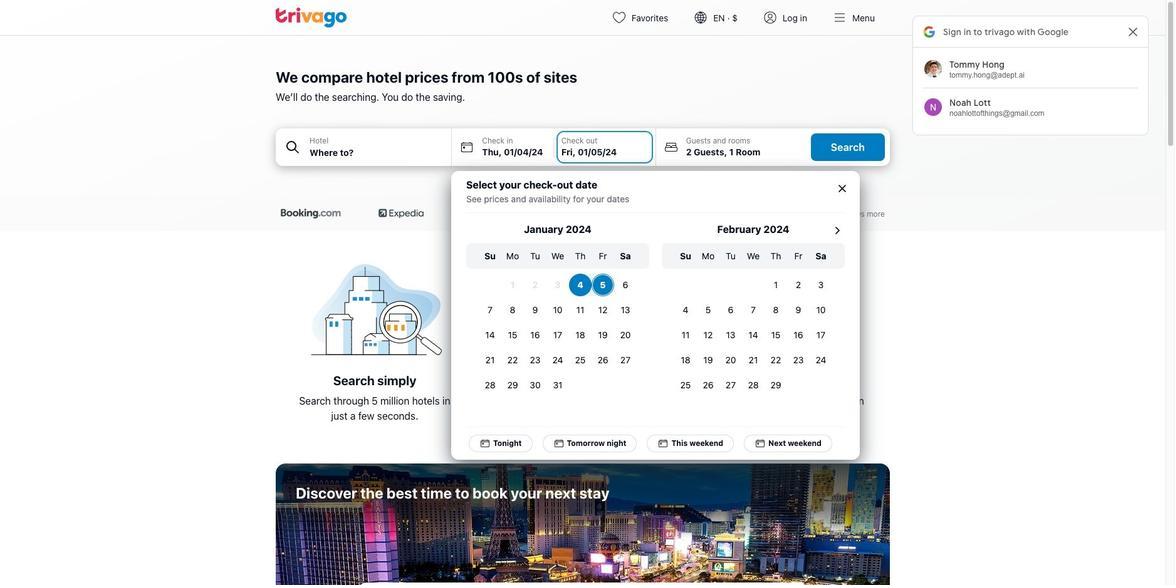 Task type: describe. For each thing, give the bounding box(es) containing it.
booking.com image
[[281, 209, 341, 219]]

save big image
[[707, 256, 876, 363]]

priceline image
[[764, 209, 806, 219]]

hotels.com image
[[462, 209, 506, 219]]

trip.com image
[[684, 209, 726, 219]]

next image
[[830, 223, 845, 238]]

1 compare confidently image from the left
[[290, 256, 460, 363]]

2 compare confidently image from the left
[[498, 256, 668, 363]]



Task type: vqa. For each thing, say whether or not it's contained in the screenshot.
Compare Confidently image
yes



Task type: locate. For each thing, give the bounding box(es) containing it.
None field
[[276, 129, 452, 166]]

Where to? search field
[[310, 146, 444, 159]]

expedia image
[[379, 209, 424, 219]]

0 horizontal spatial compare confidently image
[[290, 256, 460, 363]]

1 horizontal spatial compare confidently image
[[498, 256, 668, 363]]

vrbo image
[[544, 209, 576, 219]]

compare confidently image
[[290, 256, 460, 363], [498, 256, 668, 363]]

accor image
[[613, 209, 646, 219]]



